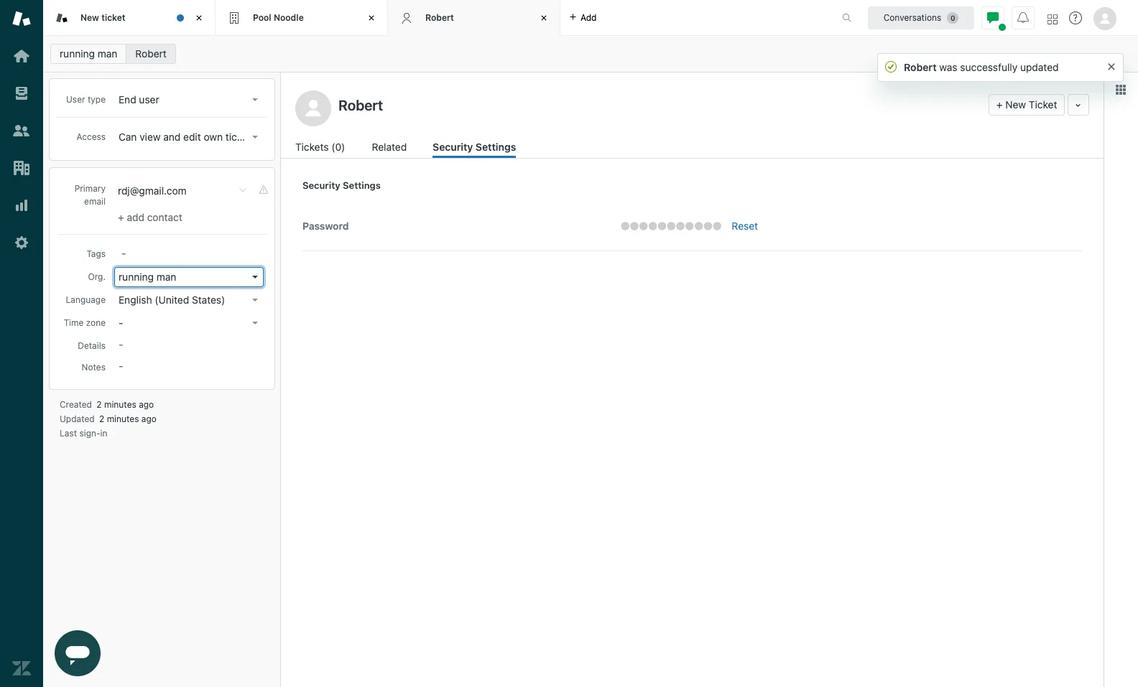 Task type: locate. For each thing, give the bounding box(es) containing it.
user
[[66, 94, 85, 105]]

running man up english
[[119, 271, 176, 283]]

running man inside "link"
[[60, 47, 117, 60]]

reset
[[732, 220, 758, 232]]

close image left pool
[[192, 11, 206, 25]]

ticket
[[101, 12, 125, 23]]

close image
[[192, 11, 206, 25], [537, 11, 551, 25]]

0 vertical spatial man
[[98, 47, 117, 60]]

robert down new ticket tab
[[135, 47, 167, 60]]

- field
[[116, 245, 264, 261]]

can view and edit own tickets only button
[[114, 127, 278, 147]]

0 horizontal spatial security settings
[[303, 180, 381, 191]]

0 horizontal spatial running
[[60, 47, 95, 60]]

zendesk image
[[12, 660, 31, 678]]

security settings
[[433, 141, 516, 153], [303, 180, 381, 191]]

pool noodle tab
[[216, 0, 388, 36]]

1 vertical spatial security
[[303, 180, 340, 191]]

+ new ticket
[[997, 98, 1057, 111]]

can
[[119, 131, 137, 143]]

successfully
[[960, 61, 1018, 73]]

close image left add dropdown button
[[537, 11, 551, 25]]

security right the related link
[[433, 141, 473, 153]]

end user
[[119, 93, 159, 106]]

1 horizontal spatial running
[[119, 271, 154, 283]]

0 vertical spatial security
[[433, 141, 473, 153]]

1 vertical spatial +
[[118, 211, 124, 223]]

english
[[119, 294, 152, 306]]

0 vertical spatial +
[[997, 98, 1003, 111]]

new
[[80, 12, 99, 23], [1005, 98, 1026, 111]]

user
[[139, 93, 159, 106]]

0 vertical spatial add
[[581, 12, 597, 23]]

access
[[77, 131, 106, 142]]

0 horizontal spatial add
[[127, 211, 144, 223]]

language
[[66, 295, 106, 305]]

arrow down image
[[252, 98, 258, 101], [252, 136, 258, 139], [252, 276, 258, 279], [252, 299, 258, 302]]

2 up in
[[99, 414, 104, 425]]

+ inside "button"
[[997, 98, 1003, 111]]

add left contact
[[127, 211, 144, 223]]

man up english (united states)
[[156, 271, 176, 283]]

running man inside button
[[119, 271, 176, 283]]

add
[[581, 12, 597, 23], [127, 211, 144, 223]]

ago
[[139, 400, 154, 410], [141, 414, 157, 425]]

1 horizontal spatial man
[[156, 271, 176, 283]]

time
[[64, 318, 84, 328]]

details
[[78, 341, 106, 351]]

man inside running man "link"
[[98, 47, 117, 60]]

user type
[[66, 94, 106, 105]]

security down tickets (0) link
[[303, 180, 340, 191]]

+ for + add contact
[[118, 211, 124, 223]]

created 2 minutes ago updated 2 minutes ago last sign-in
[[60, 400, 157, 439]]

1 horizontal spatial new
[[1005, 98, 1026, 111]]

robert was successfully updated
[[904, 61, 1059, 73]]

1 vertical spatial ago
[[141, 414, 157, 425]]

2
[[97, 400, 102, 410], [99, 414, 104, 425]]

0 vertical spatial running
[[60, 47, 95, 60]]

man inside running man button
[[156, 271, 176, 283]]

arrow down image inside can view and edit own tickets only button
[[252, 136, 258, 139]]

0 horizontal spatial running man
[[60, 47, 117, 60]]

in
[[100, 428, 107, 439]]

●●●●●●●●●●●
[[621, 220, 722, 232]]

add up the secondary element
[[581, 12, 597, 23]]

1 horizontal spatial security settings
[[433, 141, 516, 153]]

updated
[[60, 414, 95, 425]]

0 horizontal spatial robert
[[135, 47, 167, 60]]

0 horizontal spatial settings
[[343, 180, 381, 191]]

1 horizontal spatial running man
[[119, 271, 176, 283]]

running
[[60, 47, 95, 60], [119, 271, 154, 283]]

+ down rdj@gmail.com
[[118, 211, 124, 223]]

tabs tab list
[[43, 0, 827, 36]]

running man
[[60, 47, 117, 60], [119, 271, 176, 283]]

security
[[433, 141, 473, 153], [303, 180, 340, 191]]

0 vertical spatial settings
[[476, 141, 516, 153]]

1 vertical spatial running
[[119, 271, 154, 283]]

1 vertical spatial robert
[[135, 47, 167, 60]]

minutes
[[104, 400, 136, 410], [107, 414, 139, 425]]

0 horizontal spatial security
[[303, 180, 340, 191]]

robert right close icon
[[425, 12, 454, 23]]

- button
[[114, 313, 264, 333]]

1 horizontal spatial add
[[581, 12, 597, 23]]

noodle
[[274, 12, 304, 23]]

1 horizontal spatial close image
[[537, 11, 551, 25]]

english (united states)
[[119, 294, 225, 306]]

0 vertical spatial 2
[[97, 400, 102, 410]]

conversations
[[884, 12, 942, 23]]

1 vertical spatial add
[[127, 211, 144, 223]]

edit
[[183, 131, 201, 143]]

1 close image from the left
[[192, 11, 206, 25]]

1 vertical spatial man
[[156, 271, 176, 283]]

0 horizontal spatial +
[[118, 211, 124, 223]]

get started image
[[12, 47, 31, 65]]

new inside "button"
[[1005, 98, 1026, 111]]

related
[[372, 141, 407, 153]]

robert inside tab
[[425, 12, 454, 23]]

arrow down image inside end user button
[[252, 98, 258, 101]]

notifications image
[[1017, 12, 1029, 23]]

add button
[[560, 0, 605, 35]]

settings
[[476, 141, 516, 153], [343, 180, 381, 191]]

2 close image from the left
[[537, 11, 551, 25]]

2 arrow down image from the top
[[252, 136, 258, 139]]

0 vertical spatial new
[[80, 12, 99, 23]]

0 horizontal spatial close image
[[192, 11, 206, 25]]

1 vertical spatial 2
[[99, 414, 104, 425]]

1 vertical spatial settings
[[343, 180, 381, 191]]

new inside tab
[[80, 12, 99, 23]]

security settings link
[[433, 139, 516, 158]]

apps image
[[1115, 84, 1127, 96]]

robert left was
[[904, 61, 937, 73]]

close image inside new ticket tab
[[192, 11, 206, 25]]

tickets
[[295, 141, 329, 153]]

0 horizontal spatial man
[[98, 47, 117, 60]]

0 vertical spatial robert
[[425, 12, 454, 23]]

reporting image
[[12, 196, 31, 215]]

+ add contact
[[118, 211, 182, 223]]

rdj@gmail.com
[[118, 185, 187, 197]]

0 vertical spatial minutes
[[104, 400, 136, 410]]

arrow down image
[[252, 322, 258, 325]]

2 horizontal spatial robert
[[904, 61, 937, 73]]

only
[[259, 131, 278, 143]]

running inside "link"
[[60, 47, 95, 60]]

man
[[98, 47, 117, 60], [156, 271, 176, 283]]

1 horizontal spatial +
[[997, 98, 1003, 111]]

zendesk support image
[[12, 9, 31, 28]]

arrow down image inside running man button
[[252, 276, 258, 279]]

arrow down image for end user
[[252, 98, 258, 101]]

own
[[204, 131, 223, 143]]

can view and edit own tickets only
[[119, 131, 278, 143]]

arrow down image inside 'english (united states)' 'button'
[[252, 299, 258, 302]]

add inside dropdown button
[[581, 12, 597, 23]]

0 horizontal spatial new
[[80, 12, 99, 23]]

new ticket tab
[[43, 0, 216, 36]]

2 right created
[[97, 400, 102, 410]]

+
[[997, 98, 1003, 111], [118, 211, 124, 223]]

get help image
[[1069, 11, 1082, 24]]

1 horizontal spatial settings
[[476, 141, 516, 153]]

0 vertical spatial running man
[[60, 47, 117, 60]]

× button
[[1107, 57, 1116, 73]]

3 arrow down image from the top
[[252, 276, 258, 279]]

running down new ticket
[[60, 47, 95, 60]]

pool noodle
[[253, 12, 304, 23]]

4 arrow down image from the top
[[252, 299, 258, 302]]

None text field
[[334, 94, 983, 116]]

end user button
[[114, 90, 264, 110]]

1 vertical spatial new
[[1005, 98, 1026, 111]]

+ down successfully
[[997, 98, 1003, 111]]

last
[[60, 428, 77, 439]]

1 vertical spatial running man
[[119, 271, 176, 283]]

1 arrow down image from the top
[[252, 98, 258, 101]]

tickets (0) link
[[295, 139, 348, 158]]

robert
[[425, 12, 454, 23], [135, 47, 167, 60], [904, 61, 937, 73]]

1 horizontal spatial robert
[[425, 12, 454, 23]]

0 vertical spatial security settings
[[433, 141, 516, 153]]

running man down new ticket
[[60, 47, 117, 60]]

man down new ticket
[[98, 47, 117, 60]]

running up english
[[119, 271, 154, 283]]



Task type: describe. For each thing, give the bounding box(es) containing it.
close image inside robert tab
[[537, 11, 551, 25]]

●●●●●●●●●●● reset
[[621, 220, 758, 232]]

english (united states) button
[[114, 290, 264, 310]]

contact
[[147, 211, 182, 223]]

customers image
[[12, 121, 31, 140]]

1 vertical spatial security settings
[[303, 180, 381, 191]]

(0)
[[331, 141, 345, 153]]

(united
[[155, 294, 189, 306]]

2 vertical spatial robert
[[904, 61, 937, 73]]

zone
[[86, 318, 106, 328]]

running man link
[[50, 44, 127, 64]]

main element
[[0, 0, 43, 688]]

robert link
[[126, 44, 176, 64]]

close image
[[364, 11, 379, 25]]

×
[[1107, 57, 1116, 73]]

zendesk products image
[[1048, 14, 1058, 24]]

1 vertical spatial minutes
[[107, 414, 139, 425]]

new ticket
[[80, 12, 125, 23]]

time zone
[[64, 318, 106, 328]]

created
[[60, 400, 92, 410]]

org.
[[88, 272, 106, 282]]

primary email
[[74, 183, 106, 207]]

robert tab
[[388, 0, 560, 36]]

running inside button
[[119, 271, 154, 283]]

and
[[163, 131, 181, 143]]

conversations button
[[868, 6, 974, 29]]

-
[[119, 317, 123, 329]]

tickets (0)
[[295, 141, 345, 153]]

arrow down image for running man
[[252, 276, 258, 279]]

running man button
[[114, 267, 264, 287]]

views image
[[12, 84, 31, 103]]

sign-
[[79, 428, 100, 439]]

organizations image
[[12, 159, 31, 177]]

tickets
[[225, 131, 256, 143]]

admin image
[[12, 234, 31, 252]]

ticket
[[1029, 98, 1057, 111]]

end
[[119, 93, 136, 106]]

robert inside 'link'
[[135, 47, 167, 60]]

+ new ticket button
[[989, 94, 1065, 116]]

was
[[939, 61, 958, 73]]

1 horizontal spatial security
[[433, 141, 473, 153]]

0 vertical spatial ago
[[139, 400, 154, 410]]

tags
[[87, 249, 106, 259]]

email
[[84, 196, 106, 207]]

primary
[[74, 183, 106, 194]]

arrow down image for english (united states)
[[252, 299, 258, 302]]

updated
[[1020, 61, 1059, 73]]

reset link
[[732, 220, 758, 232]]

secondary element
[[43, 40, 1138, 68]]

button displays agent's chat status as online. image
[[987, 12, 999, 23]]

arrow down image for can view and edit own tickets only
[[252, 136, 258, 139]]

password
[[303, 221, 349, 232]]

view
[[140, 131, 161, 143]]

related link
[[372, 139, 409, 158]]

pool
[[253, 12, 271, 23]]

+ for + new ticket
[[997, 98, 1003, 111]]

type
[[88, 94, 106, 105]]

notes
[[82, 362, 106, 373]]

states)
[[192, 294, 225, 306]]



Task type: vqa. For each thing, say whether or not it's contained in the screenshot.
Ogn
no



